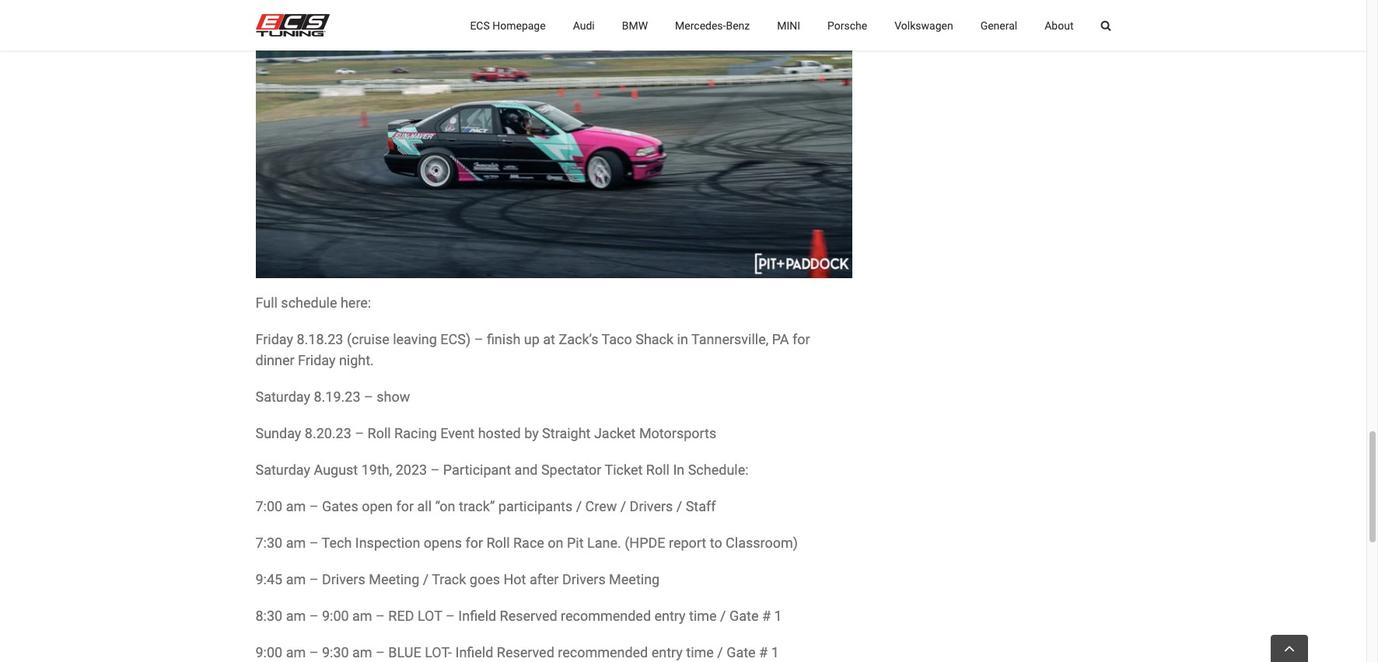 Task type: locate. For each thing, give the bounding box(es) containing it.
0 horizontal spatial for
[[396, 499, 414, 515]]

1 vertical spatial saturday
[[255, 462, 310, 479]]

saturday 8.19.23 – show
[[255, 389, 410, 406]]

red
[[388, 609, 414, 625]]

saturday august 19th, 2023 – participant and spectator ticket roll in schedule:
[[255, 462, 749, 479]]

0 vertical spatial reserved
[[500, 609, 557, 625]]

dinner
[[255, 353, 294, 369]]

0 vertical spatial saturday
[[255, 389, 310, 406]]

#
[[762, 609, 771, 625], [759, 645, 768, 661]]

saturday
[[255, 389, 310, 406], [255, 462, 310, 479]]

2 horizontal spatial roll
[[646, 462, 670, 479]]

am right the 9:45
[[286, 572, 306, 588]]

for
[[792, 332, 810, 348], [396, 499, 414, 515], [465, 535, 483, 552]]

classroom)
[[726, 535, 798, 552]]

straight
[[542, 426, 591, 442]]

ecs tuning logo image
[[255, 14, 329, 37]]

7:30 am – tech inspection opens for roll race on pit lane. (hpde report to classroom)
[[255, 535, 798, 552]]

infield right lot-
[[455, 645, 493, 661]]

track
[[432, 572, 466, 588]]

motorsports
[[639, 426, 716, 442]]

shack
[[636, 332, 674, 348]]

– inside the friday 8.18.23 (cruise leaving ecs) – finish up at zack's taco shack in tannersville, pa for dinner friday night.
[[474, 332, 483, 348]]

in
[[673, 462, 685, 479]]

– right 8:30
[[309, 609, 318, 625]]

schedule:
[[688, 462, 749, 479]]

am right 8:30
[[286, 609, 306, 625]]

goes
[[470, 572, 500, 588]]

1 saturday from the top
[[255, 389, 310, 406]]

saturday down "sunday"
[[255, 462, 310, 479]]

0 horizontal spatial roll
[[367, 426, 391, 442]]

reserved
[[500, 609, 557, 625], [497, 645, 554, 661]]

– left 9:30
[[309, 645, 318, 661]]

ticket
[[605, 462, 643, 479]]

for right opens on the bottom left of the page
[[465, 535, 483, 552]]

1 horizontal spatial friday
[[298, 353, 336, 369]]

audi link
[[573, 0, 595, 51]]

0 horizontal spatial 9:00
[[255, 645, 282, 661]]

0 vertical spatial recommended
[[561, 609, 651, 625]]

recommended
[[561, 609, 651, 625], [558, 645, 648, 661]]

friday
[[255, 332, 293, 348], [298, 353, 336, 369]]

2 horizontal spatial for
[[792, 332, 810, 348]]

1 horizontal spatial for
[[465, 535, 483, 552]]

entry
[[654, 609, 686, 625], [651, 645, 683, 661]]

infield down the goes
[[458, 609, 496, 625]]

drivers down pit
[[562, 572, 606, 588]]

–
[[474, 332, 483, 348], [364, 389, 373, 406], [355, 426, 364, 442], [430, 462, 440, 479], [309, 499, 318, 515], [309, 535, 318, 552], [309, 572, 318, 588], [309, 609, 318, 625], [376, 609, 385, 625], [446, 609, 455, 625], [309, 645, 318, 661], [376, 645, 385, 661]]

gates
[[322, 499, 358, 515]]

1 vertical spatial infield
[[455, 645, 493, 661]]

2 horizontal spatial drivers
[[630, 499, 673, 515]]

infield
[[458, 609, 496, 625], [455, 645, 493, 661]]

1 vertical spatial roll
[[646, 462, 670, 479]]

inspection
[[355, 535, 420, 552]]

saturday up "sunday"
[[255, 389, 310, 406]]

/
[[576, 499, 582, 515], [620, 499, 626, 515], [676, 499, 682, 515], [423, 572, 429, 588], [720, 609, 726, 625], [717, 645, 723, 661]]

meeting
[[369, 572, 419, 588], [609, 572, 660, 588]]

blue
[[388, 645, 421, 661]]

lot-
[[425, 645, 452, 661]]

1 vertical spatial reserved
[[497, 645, 554, 661]]

for inside the friday 8.18.23 (cruise leaving ecs) – finish up at zack's taco shack in tannersville, pa for dinner friday night.
[[792, 332, 810, 348]]

0 vertical spatial #
[[762, 609, 771, 625]]

am for 9:00
[[286, 609, 306, 625]]

track"
[[459, 499, 495, 515]]

pa
[[772, 332, 789, 348]]

hosted
[[478, 426, 521, 442]]

mercedes-
[[675, 19, 726, 31]]

– left gates
[[309, 499, 318, 515]]

roll left race
[[486, 535, 510, 552]]

1 horizontal spatial drivers
[[562, 572, 606, 588]]

am left 9:30
[[286, 645, 306, 661]]

0 vertical spatial for
[[792, 332, 810, 348]]

am right 7:30
[[286, 535, 306, 552]]

8.20.23
[[305, 426, 351, 442]]

reserved up 9:00 am – 9:30 am – blue lot- infield reserved recommended entry time / gate # 1
[[500, 609, 557, 625]]

by
[[524, 426, 539, 442]]

meeting down "inspection"
[[369, 572, 419, 588]]

august
[[314, 462, 358, 479]]

for right pa
[[792, 332, 810, 348]]

lot
[[418, 609, 442, 625]]

am left red
[[352, 609, 372, 625]]

0 vertical spatial 1
[[774, 609, 782, 625]]

am
[[286, 499, 306, 515], [286, 535, 306, 552], [286, 572, 306, 588], [286, 609, 306, 625], [352, 609, 372, 625], [286, 645, 306, 661], [352, 645, 372, 661]]

mini link
[[777, 0, 800, 51]]

full schedule here:
[[255, 295, 371, 311]]

friday up dinner
[[255, 332, 293, 348]]

9:00 up 9:30
[[322, 609, 349, 625]]

general
[[980, 19, 1017, 31]]

finish
[[487, 332, 521, 348]]

gate
[[729, 609, 759, 625], [726, 645, 756, 661]]

0 horizontal spatial meeting
[[369, 572, 419, 588]]

all
[[417, 499, 432, 515]]

for left all
[[396, 499, 414, 515]]

homepage
[[492, 19, 546, 31]]

roll left racing
[[367, 426, 391, 442]]

pit
[[567, 535, 584, 552]]

drivers up (hpde
[[630, 499, 673, 515]]

reserved down 8:30 am – 9:00 am – red lot – infield reserved recommended entry time / gate # 1
[[497, 645, 554, 661]]

– right 8.20.23
[[355, 426, 364, 442]]

1 vertical spatial 9:00
[[255, 645, 282, 661]]

bmw link
[[622, 0, 648, 51]]

– right ecs)
[[474, 332, 483, 348]]

meeting down (hpde
[[609, 572, 660, 588]]

19th,
[[361, 462, 392, 479]]

bmw
[[622, 19, 648, 31]]

1 horizontal spatial meeting
[[609, 572, 660, 588]]

0 vertical spatial 9:00
[[322, 609, 349, 625]]

7:00 am – gates open for all "on track" participants / crew / drivers / staff
[[255, 499, 716, 515]]

am for gates
[[286, 499, 306, 515]]

1 vertical spatial #
[[759, 645, 768, 661]]

drivers
[[630, 499, 673, 515], [322, 572, 365, 588], [562, 572, 606, 588]]

9:00
[[322, 609, 349, 625], [255, 645, 282, 661]]

time
[[689, 609, 717, 625], [686, 645, 714, 661]]

9:00 down 8:30
[[255, 645, 282, 661]]

open
[[362, 499, 393, 515]]

1 vertical spatial time
[[686, 645, 714, 661]]

am for 9:30
[[286, 645, 306, 661]]

drivers down "tech"
[[322, 572, 365, 588]]

roll left in
[[646, 462, 670, 479]]

– right lot
[[446, 609, 455, 625]]

2 vertical spatial roll
[[486, 535, 510, 552]]

1 vertical spatial 1
[[771, 645, 779, 661]]

and
[[515, 462, 538, 479]]

friday down "8.18.23" at the bottom left of page
[[298, 353, 336, 369]]

1 vertical spatial entry
[[651, 645, 683, 661]]

0 vertical spatial friday
[[255, 332, 293, 348]]

9:30
[[322, 645, 349, 661]]

am right 7:00
[[286, 499, 306, 515]]

0 vertical spatial roll
[[367, 426, 391, 442]]

2 saturday from the top
[[255, 462, 310, 479]]

1 vertical spatial friday
[[298, 353, 336, 369]]

sunday 8.20.23 – roll racing event hosted by straight jacket motorsports
[[255, 426, 716, 442]]

0 vertical spatial time
[[689, 609, 717, 625]]



Task type: describe. For each thing, give the bounding box(es) containing it.
9:45
[[255, 572, 282, 588]]

about link
[[1045, 0, 1074, 51]]

general link
[[980, 0, 1017, 51]]

hot
[[504, 572, 526, 588]]

schedule
[[281, 295, 337, 311]]

participant
[[443, 462, 511, 479]]

(cruise
[[347, 332, 389, 348]]

report
[[669, 535, 706, 552]]

up
[[524, 332, 540, 348]]

1 vertical spatial gate
[[726, 645, 756, 661]]

event
[[440, 426, 475, 442]]

leaving
[[393, 332, 437, 348]]

0 horizontal spatial friday
[[255, 332, 293, 348]]

am right 9:30
[[352, 645, 372, 661]]

mini
[[777, 19, 800, 31]]

– right the 9:45
[[309, 572, 318, 588]]

jacket
[[594, 426, 636, 442]]

0 vertical spatial entry
[[654, 609, 686, 625]]

to
[[710, 535, 722, 552]]

tannersville,
[[691, 332, 769, 348]]

(hpde
[[625, 535, 665, 552]]

porsche link
[[827, 0, 867, 51]]

7:00
[[255, 499, 282, 515]]

– left show
[[364, 389, 373, 406]]

2 vertical spatial for
[[465, 535, 483, 552]]

opens
[[424, 535, 462, 552]]

8.19.23
[[314, 389, 360, 406]]

ecs homepage
[[470, 19, 546, 31]]

full
[[255, 295, 278, 311]]

0 horizontal spatial drivers
[[322, 572, 365, 588]]

crew
[[585, 499, 617, 515]]

7:30
[[255, 535, 282, 552]]

8:30 am – 9:00 am – red lot – infield reserved recommended entry time / gate # 1
[[255, 609, 782, 625]]

benz
[[726, 19, 750, 31]]

ecs
[[470, 19, 490, 31]]

am for tech
[[286, 535, 306, 552]]

after
[[529, 572, 559, 588]]

lane.
[[587, 535, 621, 552]]

1 vertical spatial recommended
[[558, 645, 648, 661]]

night.
[[339, 353, 374, 369]]

volkswagen
[[894, 19, 953, 31]]

saturday for saturday august 19th, 2023 – participant and spectator ticket roll in schedule:
[[255, 462, 310, 479]]

– right 2023 in the bottom left of the page
[[430, 462, 440, 479]]

zack's
[[559, 332, 598, 348]]

here:
[[341, 295, 371, 311]]

at
[[543, 332, 555, 348]]

ecs)
[[440, 332, 471, 348]]

mercedes-benz
[[675, 19, 750, 31]]

racing
[[394, 426, 437, 442]]

– left red
[[376, 609, 385, 625]]

ecs homepage link
[[470, 0, 546, 51]]

2 meeting from the left
[[609, 572, 660, 588]]

8.18.23
[[297, 332, 343, 348]]

audi
[[573, 19, 595, 31]]

9:00 am – 9:30 am – blue lot- infield reserved recommended entry time / gate # 1
[[255, 645, 779, 661]]

0 vertical spatial infield
[[458, 609, 496, 625]]

1 horizontal spatial 9:00
[[322, 609, 349, 625]]

1 meeting from the left
[[369, 572, 419, 588]]

race
[[513, 535, 544, 552]]

saturday for saturday 8.19.23 – show
[[255, 389, 310, 406]]

volkswagen link
[[894, 0, 953, 51]]

"on
[[435, 499, 455, 515]]

in
[[677, 332, 688, 348]]

0 vertical spatial gate
[[729, 609, 759, 625]]

friday 8.18.23 (cruise leaving ecs) – finish up at zack's taco shack in tannersville, pa for dinner friday night.
[[255, 332, 810, 369]]

on
[[548, 535, 563, 552]]

porsche
[[827, 19, 867, 31]]

– left "tech"
[[309, 535, 318, 552]]

staff
[[686, 499, 716, 515]]

1 vertical spatial for
[[396, 499, 414, 515]]

spectator
[[541, 462, 601, 479]]

9:45 am – drivers meeting / track goes hot after drivers meeting
[[255, 572, 660, 588]]

participants
[[498, 499, 573, 515]]

– left blue
[[376, 645, 385, 661]]

sunday
[[255, 426, 301, 442]]

show
[[377, 389, 410, 406]]

tech
[[322, 535, 352, 552]]

1 horizontal spatial roll
[[486, 535, 510, 552]]

mercedes-benz link
[[675, 0, 750, 51]]

about
[[1045, 19, 1074, 31]]

2023
[[396, 462, 427, 479]]

am for drivers
[[286, 572, 306, 588]]

8:30
[[255, 609, 282, 625]]

taco
[[602, 332, 632, 348]]



Task type: vqa. For each thing, say whether or not it's contained in the screenshot.
that
no



